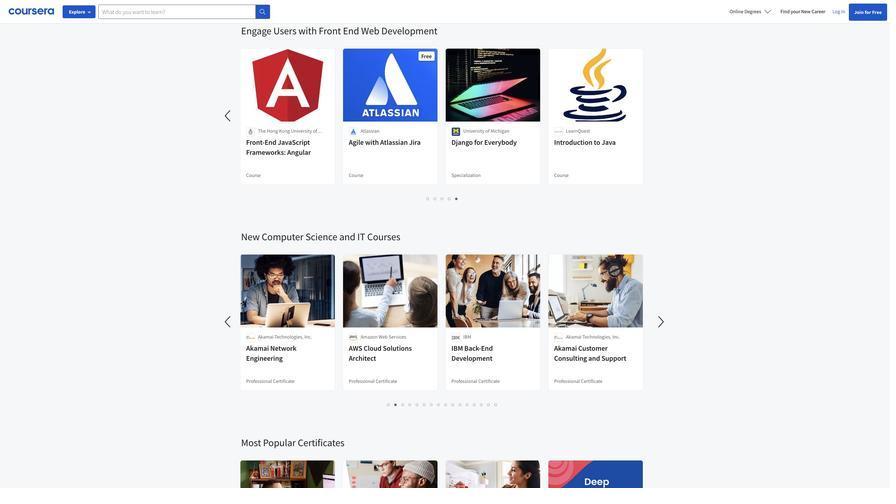Task type: vqa. For each thing, say whether or not it's contained in the screenshot.


Task type: describe. For each thing, give the bounding box(es) containing it.
most
[[241, 437, 261, 450]]

university of michigan image
[[452, 127, 461, 136]]

it
[[358, 231, 366, 243]]

14
[[481, 402, 486, 408]]

2 button for 4 button within new computer science and it courses carousel element
[[393, 401, 400, 409]]

course for front-end javascript frameworks: angular
[[246, 172, 261, 179]]

4 for 4 button in "engage users with front end web development carousel" element
[[448, 195, 451, 202]]

google it support professional certificate by google, image
[[343, 461, 438, 489]]

join
[[855, 9, 864, 15]]

java
[[602, 138, 616, 147]]

previous slide image for new computer science and it courses
[[220, 314, 237, 331]]

computer
[[262, 231, 304, 243]]

deep learning specialization by deeplearning.ai, image
[[549, 461, 644, 489]]

consulting
[[555, 354, 587, 363]]

introduction
[[555, 138, 593, 147]]

1 horizontal spatial new
[[802, 8, 811, 15]]

list inside new computer science and it courses carousel element
[[241, 401, 644, 409]]

find your new career
[[781, 8, 826, 15]]

akamai right akamai technologies, inc. image
[[566, 334, 582, 340]]

12
[[466, 402, 472, 408]]

engage users with front end web development carousel element
[[0, 3, 649, 209]]

agile
[[349, 138, 364, 147]]

explore
[[69, 9, 85, 15]]

2 of from the left
[[486, 128, 490, 134]]

10 button
[[450, 401, 458, 409]]

akamai technologies, inc. image
[[555, 334, 563, 343]]

introduction to java
[[555, 138, 616, 147]]

online
[[730, 8, 744, 15]]

google data analytics professional certificate by google, image
[[241, 461, 335, 489]]

0 vertical spatial with
[[299, 24, 317, 37]]

new computer science and it courses carousel element
[[220, 209, 670, 415]]

0 vertical spatial atlassian
[[361, 128, 380, 134]]

everybody
[[485, 138, 517, 147]]

9 button
[[443, 401, 450, 409]]

12 button
[[464, 401, 472, 409]]

1 horizontal spatial with
[[365, 138, 379, 147]]

akamai inside akamai customer consulting and support
[[555, 344, 577, 353]]

1 for 1 button associated with 4 button in "engage users with front end web development carousel" element's 2 button
[[427, 195, 430, 202]]

professional for ibm back-end development
[[452, 378, 478, 385]]

customer
[[579, 344, 608, 353]]

frameworks:
[[246, 148, 286, 157]]

find your new career link
[[778, 7, 830, 16]]

engineering
[[246, 354, 283, 363]]

certificate for engineering
[[273, 378, 295, 385]]

google ux design professional certificate by google, image
[[446, 461, 541, 489]]

django for everybody
[[452, 138, 517, 147]]

akamai inside akamai network engineering
[[246, 344, 269, 353]]

14 button
[[478, 401, 486, 409]]

django
[[452, 138, 473, 147]]

cloud
[[364, 344, 382, 353]]

join for free
[[855, 9, 882, 15]]

3 button for 4 button within new computer science and it courses carousel element's 2 button
[[400, 401, 407, 409]]

13
[[473, 402, 479, 408]]

web inside "engage users with front end web development carousel" element
[[361, 24, 380, 37]]

to
[[594, 138, 601, 147]]

aws cloud solutions architect
[[349, 344, 412, 363]]

the
[[258, 128, 266, 134]]

1 button for 4 button in "engage users with front end web development carousel" element's 2 button
[[425, 195, 432, 203]]

5 for 4 button within new computer science and it courses carousel element "5" button
[[416, 402, 419, 408]]

front-
[[246, 138, 265, 147]]

certificates
[[298, 437, 345, 450]]

list inside "engage users with front end web development carousel" element
[[241, 195, 644, 203]]

log
[[833, 8, 841, 15]]

2 button for 4 button in "engage users with front end web development carousel" element
[[432, 195, 439, 203]]

online degrees
[[730, 8, 762, 15]]

professional for akamai network engineering
[[246, 378, 272, 385]]

of inside the hong kong university of science and technology
[[313, 128, 317, 134]]

back-
[[465, 344, 481, 353]]

engage users with front end web development
[[241, 24, 438, 37]]

learnquest
[[566, 128, 590, 134]]

13 button
[[471, 401, 479, 409]]

amazon
[[361, 334, 378, 340]]

akamai technologies, inc. for customer
[[566, 334, 620, 340]]

web inside new computer science and it courses carousel element
[[379, 334, 388, 340]]

inc. for customer
[[613, 334, 620, 340]]

6
[[423, 402, 426, 408]]

algorithms to take your programming to the next level carousel element
[[241, 0, 649, 3]]

science inside the hong kong university of science and technology
[[258, 135, 274, 141]]

users
[[274, 24, 297, 37]]

technology
[[284, 135, 309, 141]]

0 vertical spatial free
[[873, 9, 882, 15]]

join for free link
[[849, 4, 888, 21]]

javascript
[[278, 138, 310, 147]]

career
[[812, 8, 826, 15]]

What do you want to learn? text field
[[98, 4, 256, 19]]

9
[[445, 402, 448, 408]]

professional certificate for consulting
[[555, 378, 603, 385]]

akamai customer consulting and support
[[555, 344, 627, 363]]

11 button
[[457, 401, 465, 409]]

angular
[[287, 148, 311, 157]]

kong
[[279, 128, 290, 134]]

michigan
[[491, 128, 510, 134]]

popular
[[263, 437, 296, 450]]

network
[[270, 344, 297, 353]]

0 vertical spatial end
[[343, 24, 359, 37]]

log in link
[[830, 7, 849, 16]]

11
[[459, 402, 465, 408]]

5 button for 4 button within new computer science and it courses carousel element
[[414, 401, 421, 409]]

8
[[438, 402, 441, 408]]

jira
[[409, 138, 421, 147]]

log in
[[833, 8, 846, 15]]

new computer science and it courses
[[241, 231, 401, 243]]

learnquest image
[[555, 127, 563, 136]]

front
[[319, 24, 341, 37]]

most popular certificates
[[241, 437, 345, 450]]

for for django
[[475, 138, 483, 147]]

1 button for 4 button within new computer science and it courses carousel element's 2 button
[[385, 401, 393, 409]]

find
[[781, 8, 790, 15]]

akamai network engineering
[[246, 344, 297, 363]]

1 vertical spatial science
[[306, 231, 338, 243]]

support
[[602, 354, 627, 363]]

degrees
[[745, 8, 762, 15]]

courses
[[367, 231, 401, 243]]

certificate for consulting
[[581, 378, 603, 385]]



Task type: locate. For each thing, give the bounding box(es) containing it.
1 university from the left
[[291, 128, 312, 134]]

5 button left 6
[[414, 401, 421, 409]]

0 horizontal spatial science
[[258, 135, 274, 141]]

4 professional certificate from the left
[[555, 378, 603, 385]]

0 horizontal spatial 3 button
[[400, 401, 407, 409]]

0 horizontal spatial of
[[313, 128, 317, 134]]

2
[[434, 195, 437, 202], [395, 402, 398, 408]]

course down frameworks:
[[246, 172, 261, 179]]

and inside the hong kong university of science and technology
[[275, 135, 283, 141]]

certificate down akamai customer consulting and support
[[581, 378, 603, 385]]

university up django for everybody
[[464, 128, 485, 134]]

1 professional certificate from the left
[[246, 378, 295, 385]]

professional certificate for solutions
[[349, 378, 397, 385]]

next slide image
[[653, 314, 670, 331]]

0 horizontal spatial ibm
[[452, 344, 463, 353]]

3 course from the left
[[555, 172, 569, 179]]

5 left 6 button
[[416, 402, 419, 408]]

1 of from the left
[[313, 128, 317, 134]]

akamai technologies, inc.
[[258, 334, 312, 340], [566, 334, 620, 340]]

5 button
[[453, 195, 461, 203], [414, 401, 421, 409]]

online degrees button
[[724, 4, 778, 19]]

3 inside new computer science and it courses carousel element
[[402, 402, 405, 408]]

1 vertical spatial list
[[241, 401, 644, 409]]

1 vertical spatial free
[[422, 53, 432, 60]]

4 professional from the left
[[555, 378, 580, 385]]

0 vertical spatial 1 button
[[425, 195, 432, 203]]

16
[[495, 402, 501, 408]]

1 list from the top
[[241, 195, 644, 203]]

and down the 'customer'
[[589, 354, 600, 363]]

technologies, up the 'customer'
[[583, 334, 612, 340]]

0 vertical spatial 4 button
[[446, 195, 453, 203]]

1 vertical spatial with
[[365, 138, 379, 147]]

for down university of michigan
[[475, 138, 483, 147]]

professional down engineering
[[246, 378, 272, 385]]

0 horizontal spatial course
[[246, 172, 261, 179]]

1 professional from the left
[[246, 378, 272, 385]]

4 button inside new computer science and it courses carousel element
[[407, 401, 414, 409]]

ibm
[[464, 334, 472, 340], [452, 344, 463, 353]]

1 horizontal spatial 5 button
[[453, 195, 461, 203]]

0 horizontal spatial 4
[[409, 402, 412, 408]]

4 inside "engage users with front end web development carousel" element
[[448, 195, 451, 202]]

1 horizontal spatial ibm
[[464, 334, 472, 340]]

1 vertical spatial 2 button
[[393, 401, 400, 409]]

1 for 1 button associated with 4 button within new computer science and it courses carousel element's 2 button
[[388, 402, 390, 408]]

1 akamai technologies, inc. from the left
[[258, 334, 312, 340]]

7
[[430, 402, 433, 408]]

3
[[441, 195, 444, 202], [402, 402, 405, 408]]

1 horizontal spatial akamai technologies, inc.
[[566, 334, 620, 340]]

engage
[[241, 24, 272, 37]]

hong
[[267, 128, 278, 134]]

0 vertical spatial ibm
[[464, 334, 472, 340]]

certificate down aws cloud solutions architect
[[376, 378, 397, 385]]

1 vertical spatial and
[[340, 231, 356, 243]]

akamai right akamai technologies, inc. icon
[[258, 334, 274, 340]]

1 horizontal spatial for
[[865, 9, 872, 15]]

3 professional from the left
[[452, 378, 478, 385]]

1 horizontal spatial of
[[486, 128, 490, 134]]

0 horizontal spatial 3
[[402, 402, 405, 408]]

akamai technologies, inc. image
[[246, 334, 255, 343]]

2 for 4 button within new computer science and it courses carousel element
[[395, 402, 398, 408]]

0 horizontal spatial free
[[422, 53, 432, 60]]

0 horizontal spatial technologies,
[[275, 334, 304, 340]]

0 horizontal spatial 5
[[416, 402, 419, 408]]

1 vertical spatial 3
[[402, 402, 405, 408]]

ibm back-end development
[[452, 344, 493, 363]]

2 vertical spatial and
[[589, 354, 600, 363]]

2 inside "engage users with front end web development carousel" element
[[434, 195, 437, 202]]

1 horizontal spatial 2
[[434, 195, 437, 202]]

in
[[842, 8, 846, 15]]

3 for 4 button in "engage users with front end web development carousel" element
[[441, 195, 444, 202]]

technologies, for customer
[[583, 334, 612, 340]]

1 horizontal spatial 1
[[427, 195, 430, 202]]

professional down architect on the bottom of page
[[349, 378, 375, 385]]

1 horizontal spatial 3
[[441, 195, 444, 202]]

0 horizontal spatial atlassian
[[361, 128, 380, 134]]

new
[[802, 8, 811, 15], [241, 231, 260, 243]]

5 inside new computer science and it courses carousel element
[[416, 402, 419, 408]]

atlassian right atlassian image
[[361, 128, 380, 134]]

1 vertical spatial 1
[[388, 402, 390, 408]]

2 inc. from the left
[[613, 334, 620, 340]]

4 button down specialization
[[446, 195, 453, 203]]

0 vertical spatial science
[[258, 135, 274, 141]]

2 for 4 button in "engage users with front end web development carousel" element
[[434, 195, 437, 202]]

1 vertical spatial end
[[265, 138, 277, 147]]

1 horizontal spatial science
[[306, 231, 338, 243]]

amazon web services image
[[349, 334, 358, 343]]

0 horizontal spatial 4 button
[[407, 401, 414, 409]]

for
[[865, 9, 872, 15], [475, 138, 483, 147]]

1 vertical spatial 5
[[416, 402, 419, 408]]

new left computer
[[241, 231, 260, 243]]

2 horizontal spatial and
[[589, 354, 600, 363]]

8 button
[[436, 401, 443, 409]]

0 horizontal spatial new
[[241, 231, 260, 243]]

development
[[382, 24, 438, 37], [452, 354, 493, 363]]

0 vertical spatial 2 button
[[432, 195, 439, 203]]

2 course from the left
[[349, 172, 364, 179]]

professional up 11
[[452, 378, 478, 385]]

0 horizontal spatial akamai technologies, inc.
[[258, 334, 312, 340]]

certificate up 15 button
[[479, 378, 500, 385]]

free
[[873, 9, 882, 15], [422, 53, 432, 60]]

university inside the hong kong university of science and technology
[[291, 128, 312, 134]]

akamai
[[258, 334, 274, 340], [566, 334, 582, 340], [246, 344, 269, 353], [555, 344, 577, 353]]

4 inside new computer science and it courses carousel element
[[409, 402, 412, 408]]

0 horizontal spatial and
[[275, 135, 283, 141]]

2 akamai technologies, inc. from the left
[[566, 334, 620, 340]]

certificate down engineering
[[273, 378, 295, 385]]

1 vertical spatial 2
[[395, 402, 398, 408]]

for right join on the right top of the page
[[865, 9, 872, 15]]

1 vertical spatial development
[[452, 354, 493, 363]]

0 horizontal spatial university
[[291, 128, 312, 134]]

1 inside "engage users with front end web development carousel" element
[[427, 195, 430, 202]]

0 horizontal spatial 2
[[395, 402, 398, 408]]

4 button left 6 button
[[407, 401, 414, 409]]

1 horizontal spatial 5
[[456, 195, 458, 202]]

1 vertical spatial web
[[379, 334, 388, 340]]

ibm image
[[452, 334, 461, 343]]

1 vertical spatial 4
[[409, 402, 412, 408]]

certificate for end
[[479, 378, 500, 385]]

2 technologies, from the left
[[583, 334, 612, 340]]

3 button
[[439, 195, 446, 203], [400, 401, 407, 409]]

professional
[[246, 378, 272, 385], [349, 378, 375, 385], [452, 378, 478, 385], [555, 378, 580, 385]]

1 horizontal spatial 1 button
[[425, 195, 432, 203]]

of
[[313, 128, 317, 134], [486, 128, 490, 134]]

0 horizontal spatial 5 button
[[414, 401, 421, 409]]

3 for 4 button within new computer science and it courses carousel element
[[402, 402, 405, 408]]

1 horizontal spatial technologies,
[[583, 334, 612, 340]]

0 vertical spatial 3
[[441, 195, 444, 202]]

3 certificate from the left
[[479, 378, 500, 385]]

2 horizontal spatial course
[[555, 172, 569, 179]]

1 horizontal spatial atlassian
[[380, 138, 408, 147]]

science
[[258, 135, 274, 141], [306, 231, 338, 243]]

2 button
[[432, 195, 439, 203], [393, 401, 400, 409]]

university of michigan
[[464, 128, 510, 134]]

5
[[456, 195, 458, 202], [416, 402, 419, 408]]

2 previous slide image from the top
[[220, 314, 237, 331]]

1 course from the left
[[246, 172, 261, 179]]

15 button
[[486, 401, 494, 409]]

atlassian
[[361, 128, 380, 134], [380, 138, 408, 147]]

akamai up engineering
[[246, 344, 269, 353]]

ibm for ibm
[[464, 334, 472, 340]]

4 button inside "engage users with front end web development carousel" element
[[446, 195, 453, 203]]

0 vertical spatial previous slide image
[[220, 107, 237, 125]]

1
[[427, 195, 430, 202], [388, 402, 390, 408]]

development inside ibm back-end development
[[452, 354, 493, 363]]

course down agile
[[349, 172, 364, 179]]

5 inside "engage users with front end web development carousel" element
[[456, 195, 458, 202]]

professional for aws cloud solutions architect
[[349, 378, 375, 385]]

0 horizontal spatial 1 button
[[385, 401, 393, 409]]

technologies, for network
[[275, 334, 304, 340]]

1 button
[[425, 195, 432, 203], [385, 401, 393, 409]]

free inside "engage users with front end web development carousel" element
[[422, 53, 432, 60]]

coursera image
[[9, 6, 54, 17]]

for inside "engage users with front end web development carousel" element
[[475, 138, 483, 147]]

2 inside new computer science and it courses carousel element
[[395, 402, 398, 408]]

course down introduction
[[555, 172, 569, 179]]

1 previous slide image from the top
[[220, 107, 237, 125]]

1 vertical spatial new
[[241, 231, 260, 243]]

1 vertical spatial for
[[475, 138, 483, 147]]

0 vertical spatial for
[[865, 9, 872, 15]]

4 certificate from the left
[[581, 378, 603, 385]]

1 vertical spatial 3 button
[[400, 401, 407, 409]]

and
[[275, 135, 283, 141], [340, 231, 356, 243], [589, 354, 600, 363]]

list
[[241, 195, 644, 203], [241, 401, 644, 409]]

1 horizontal spatial and
[[340, 231, 356, 243]]

professional certificate up 13
[[452, 378, 500, 385]]

end inside front-end javascript frameworks: angular
[[265, 138, 277, 147]]

new right the your
[[802, 8, 811, 15]]

5 for "5" button inside "engage users with front end web development carousel" element
[[456, 195, 458, 202]]

ibm for ibm back-end development
[[452, 344, 463, 353]]

0 horizontal spatial 1
[[388, 402, 390, 408]]

1 vertical spatial 1 button
[[385, 401, 393, 409]]

akamai technologies, inc. for network
[[258, 334, 312, 340]]

solutions
[[383, 344, 412, 353]]

3 inside "engage users with front end web development carousel" element
[[441, 195, 444, 202]]

2 professional certificate from the left
[[349, 378, 397, 385]]

akamai technologies, inc. up the 'customer'
[[566, 334, 620, 340]]

professional certificate for end
[[452, 378, 500, 385]]

and for akamai
[[589, 354, 600, 363]]

0 vertical spatial 5
[[456, 195, 458, 202]]

0 vertical spatial 4
[[448, 195, 451, 202]]

with right agile
[[365, 138, 379, 147]]

1 horizontal spatial 3 button
[[439, 195, 446, 203]]

atlassian left jira
[[380, 138, 408, 147]]

and inside akamai customer consulting and support
[[589, 354, 600, 363]]

0 vertical spatial list
[[241, 195, 644, 203]]

1 horizontal spatial free
[[873, 9, 882, 15]]

0 vertical spatial 2
[[434, 195, 437, 202]]

2 university from the left
[[464, 128, 485, 134]]

for inside join for free link
[[865, 9, 872, 15]]

2 horizontal spatial end
[[481, 344, 493, 353]]

ibm inside ibm back-end development
[[452, 344, 463, 353]]

4 for 4 button within new computer science and it courses carousel element
[[409, 402, 412, 408]]

5 button for 4 button in "engage users with front end web development carousel" element
[[453, 195, 461, 203]]

6 button
[[421, 401, 428, 409]]

inc. for network
[[305, 334, 312, 340]]

professional certificate down consulting
[[555, 378, 603, 385]]

0 vertical spatial 3 button
[[439, 195, 446, 203]]

most popular certificates carousel element
[[238, 415, 891, 489]]

3 button inside "engage users with front end web development carousel" element
[[439, 195, 446, 203]]

professional down consulting
[[555, 378, 580, 385]]

previous slide image
[[220, 107, 237, 125], [220, 314, 237, 331]]

10 11 12 13 14 15 16
[[452, 402, 501, 408]]

1 horizontal spatial end
[[343, 24, 359, 37]]

0 horizontal spatial with
[[299, 24, 317, 37]]

1 inside new computer science and it courses carousel element
[[388, 402, 390, 408]]

1 vertical spatial 4 button
[[407, 401, 414, 409]]

1 horizontal spatial 4
[[448, 195, 451, 202]]

previous slide image for engage users with front end web development
[[220, 107, 237, 125]]

5 down specialization
[[456, 195, 458, 202]]

professional for akamai customer consulting and support
[[555, 378, 580, 385]]

and down kong
[[275, 135, 283, 141]]

university
[[291, 128, 312, 134], [464, 128, 485, 134]]

0 horizontal spatial end
[[265, 138, 277, 147]]

technologies, up the network
[[275, 334, 304, 340]]

1 horizontal spatial inc.
[[613, 334, 620, 340]]

web
[[361, 24, 380, 37], [379, 334, 388, 340]]

professional certificate for engineering
[[246, 378, 295, 385]]

7 button
[[428, 401, 436, 409]]

0 horizontal spatial for
[[475, 138, 483, 147]]

akamai up consulting
[[555, 344, 577, 353]]

0 horizontal spatial development
[[382, 24, 438, 37]]

0 vertical spatial 5 button
[[453, 195, 461, 203]]

2 list from the top
[[241, 401, 644, 409]]

3 professional certificate from the left
[[452, 378, 500, 385]]

0 vertical spatial development
[[382, 24, 438, 37]]

0 vertical spatial web
[[361, 24, 380, 37]]

1 vertical spatial ibm
[[452, 344, 463, 353]]

atlassian image
[[349, 127, 358, 136]]

1 technologies, from the left
[[275, 334, 304, 340]]

for for join
[[865, 9, 872, 15]]

explore button
[[63, 5, 96, 18]]

inc.
[[305, 334, 312, 340], [613, 334, 620, 340]]

ibm right ibm icon
[[464, 334, 472, 340]]

the hong kong university of science and technology image
[[246, 127, 255, 136]]

3 button for 4 button in "engage users with front end web development carousel" element's 2 button
[[439, 195, 446, 203]]

16 button
[[493, 401, 501, 409]]

certificate
[[273, 378, 295, 385], [376, 378, 397, 385], [479, 378, 500, 385], [581, 378, 603, 385]]

1 horizontal spatial 2 button
[[432, 195, 439, 203]]

2 professional from the left
[[349, 378, 375, 385]]

professional certificate down architect on the bottom of page
[[349, 378, 397, 385]]

architect
[[349, 354, 376, 363]]

course for agile with atlassian jira
[[349, 172, 364, 179]]

with left front
[[299, 24, 317, 37]]

10
[[452, 402, 458, 408]]

5 button down specialization
[[453, 195, 461, 203]]

with
[[299, 24, 317, 37], [365, 138, 379, 147]]

1 horizontal spatial course
[[349, 172, 364, 179]]

and for new
[[340, 231, 356, 243]]

aws
[[349, 344, 363, 353]]

1 vertical spatial previous slide image
[[220, 314, 237, 331]]

professional certificate down engineering
[[246, 378, 295, 385]]

and left "it"
[[340, 231, 356, 243]]

1 vertical spatial atlassian
[[380, 138, 408, 147]]

amazon web services
[[361, 334, 406, 340]]

akamai technologies, inc. up the network
[[258, 334, 312, 340]]

the hong kong university of science and technology
[[258, 128, 317, 141]]

5 button inside "engage users with front end web development carousel" element
[[453, 195, 461, 203]]

2 certificate from the left
[[376, 378, 397, 385]]

services
[[389, 334, 406, 340]]

1 horizontal spatial 4 button
[[446, 195, 453, 203]]

1 inc. from the left
[[305, 334, 312, 340]]

your
[[791, 8, 801, 15]]

front-end javascript frameworks: angular
[[246, 138, 311, 157]]

specialization
[[452, 172, 481, 179]]

None search field
[[98, 4, 270, 19]]

agile with atlassian jira
[[349, 138, 421, 147]]

university up technology
[[291, 128, 312, 134]]

ibm down ibm icon
[[452, 344, 463, 353]]

0 horizontal spatial 2 button
[[393, 401, 400, 409]]

1 certificate from the left
[[273, 378, 295, 385]]

end inside ibm back-end development
[[481, 344, 493, 353]]

course for introduction to java
[[555, 172, 569, 179]]

0 vertical spatial 1
[[427, 195, 430, 202]]

0 vertical spatial and
[[275, 135, 283, 141]]

15
[[488, 402, 494, 408]]

certificate for solutions
[[376, 378, 397, 385]]

course
[[246, 172, 261, 179], [349, 172, 364, 179], [555, 172, 569, 179]]

0 vertical spatial new
[[802, 8, 811, 15]]

1 horizontal spatial university
[[464, 128, 485, 134]]

0 horizontal spatial inc.
[[305, 334, 312, 340]]

2 vertical spatial end
[[481, 344, 493, 353]]



